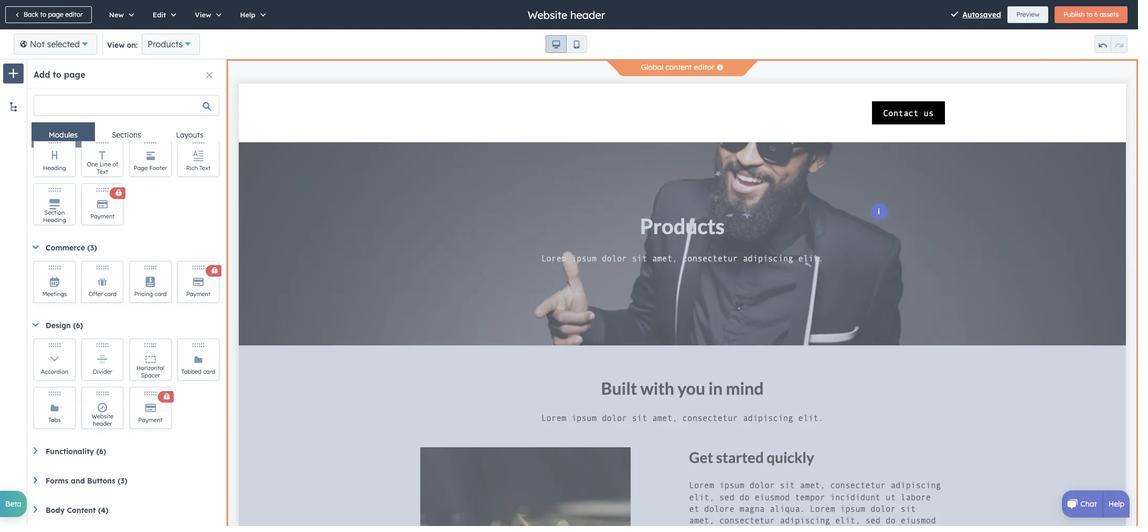 Task type: vqa. For each thing, say whether or not it's contained in the screenshot.
Publish to 6 assets
yes



Task type: describe. For each thing, give the bounding box(es) containing it.
beta
[[5, 499, 22, 509]]

layouts
[[176, 130, 204, 140]]

help button
[[229, 0, 274, 29]]

preview
[[1017, 11, 1040, 18]]

2 autosaved button from the left
[[963, 8, 1002, 21]]

not
[[30, 39, 45, 49]]

view on:
[[107, 40, 138, 50]]

editor inside button
[[65, 11, 83, 18]]

add to page
[[34, 69, 85, 80]]

beta button
[[0, 491, 27, 517]]

add
[[34, 69, 50, 80]]

products button
[[142, 34, 200, 55]]

new button
[[98, 0, 142, 29]]

to for publish
[[1087, 11, 1093, 18]]

content
[[666, 62, 692, 72]]

new
[[109, 11, 124, 19]]

not selected button
[[14, 34, 97, 55]]

to for back
[[40, 11, 46, 18]]

help inside button
[[240, 11, 256, 19]]

back
[[24, 11, 38, 18]]

page for back to page editor
[[48, 11, 63, 18]]

view for view on:
[[107, 40, 125, 50]]

page for add to page
[[64, 69, 85, 80]]

on:
[[127, 40, 138, 50]]

global
[[641, 62, 664, 72]]

assets
[[1101, 11, 1119, 18]]

website header
[[528, 8, 606, 21]]

publish
[[1064, 11, 1085, 18]]



Task type: locate. For each thing, give the bounding box(es) containing it.
layouts link
[[158, 122, 222, 148]]

products
[[148, 39, 183, 49]]

0 vertical spatial help
[[240, 11, 256, 19]]

modules
[[49, 130, 78, 140]]

help right chat
[[1109, 499, 1125, 509]]

tab panel
[[32, 148, 222, 165]]

page inside button
[[48, 11, 63, 18]]

view right edit button
[[195, 11, 211, 19]]

not selected
[[30, 39, 80, 49]]

view left the on:
[[107, 40, 125, 50]]

group containing publish to
[[1055, 6, 1128, 23]]

back to page editor
[[24, 11, 83, 18]]

1 vertical spatial view
[[107, 40, 125, 50]]

edit
[[153, 11, 166, 19]]

0 vertical spatial page
[[48, 11, 63, 18]]

page down selected
[[64, 69, 85, 80]]

0 vertical spatial editor
[[65, 11, 83, 18]]

6
[[1095, 11, 1099, 18]]

0 horizontal spatial to
[[40, 11, 46, 18]]

1 horizontal spatial to
[[53, 69, 61, 80]]

1 horizontal spatial help
[[1109, 499, 1125, 509]]

help
[[240, 11, 256, 19], [1109, 499, 1125, 509]]

to right add
[[53, 69, 61, 80]]

to inside the back to page editor button
[[40, 11, 46, 18]]

1 horizontal spatial page
[[64, 69, 85, 80]]

0 horizontal spatial help
[[240, 11, 256, 19]]

to inside group
[[1087, 11, 1093, 18]]

1 vertical spatial help
[[1109, 499, 1125, 509]]

sections
[[112, 130, 141, 140]]

2 horizontal spatial to
[[1087, 11, 1093, 18]]

tab list
[[32, 122, 222, 148]]

chat
[[1081, 499, 1098, 509]]

editor
[[65, 11, 83, 18], [694, 62, 715, 72]]

group
[[1055, 6, 1128, 23], [546, 35, 588, 53], [1095, 35, 1128, 53]]

editor right content
[[694, 62, 715, 72]]

publish to 6 assets
[[1064, 11, 1119, 18]]

website
[[528, 8, 568, 21]]

back to page editor button
[[5, 6, 92, 23]]

page right back
[[48, 11, 63, 18]]

view inside button
[[195, 11, 211, 19]]

autosaved
[[963, 10, 1002, 19]]

0 horizontal spatial view
[[107, 40, 125, 50]]

0 horizontal spatial page
[[48, 11, 63, 18]]

view button
[[184, 0, 229, 29]]

0 horizontal spatial editor
[[65, 11, 83, 18]]

edit button
[[142, 0, 184, 29]]

preview button
[[1008, 6, 1049, 23]]

help right view button
[[240, 11, 256, 19]]

1 horizontal spatial view
[[195, 11, 211, 19]]

sections link
[[95, 122, 158, 148]]

close image
[[206, 72, 213, 78]]

view for view
[[195, 11, 211, 19]]

editor up selected
[[65, 11, 83, 18]]

1 horizontal spatial editor
[[694, 62, 715, 72]]

tab list containing modules
[[32, 122, 222, 148]]

autosaved button
[[952, 8, 1002, 21], [963, 8, 1002, 21]]

to for add
[[53, 69, 61, 80]]

to right back
[[40, 11, 46, 18]]

global content editor
[[641, 62, 715, 72]]

to
[[40, 11, 46, 18], [1087, 11, 1093, 18], [53, 69, 61, 80]]

1 autosaved button from the left
[[952, 8, 1002, 21]]

0 vertical spatial view
[[195, 11, 211, 19]]

1 vertical spatial page
[[64, 69, 85, 80]]

view
[[195, 11, 211, 19], [107, 40, 125, 50]]

1 vertical spatial editor
[[694, 62, 715, 72]]

header
[[571, 8, 606, 21]]

page
[[48, 11, 63, 18], [64, 69, 85, 80]]

selected
[[47, 39, 80, 49]]

Search search field
[[34, 95, 219, 116]]

modules link
[[32, 122, 95, 148]]

to left 6
[[1087, 11, 1093, 18]]



